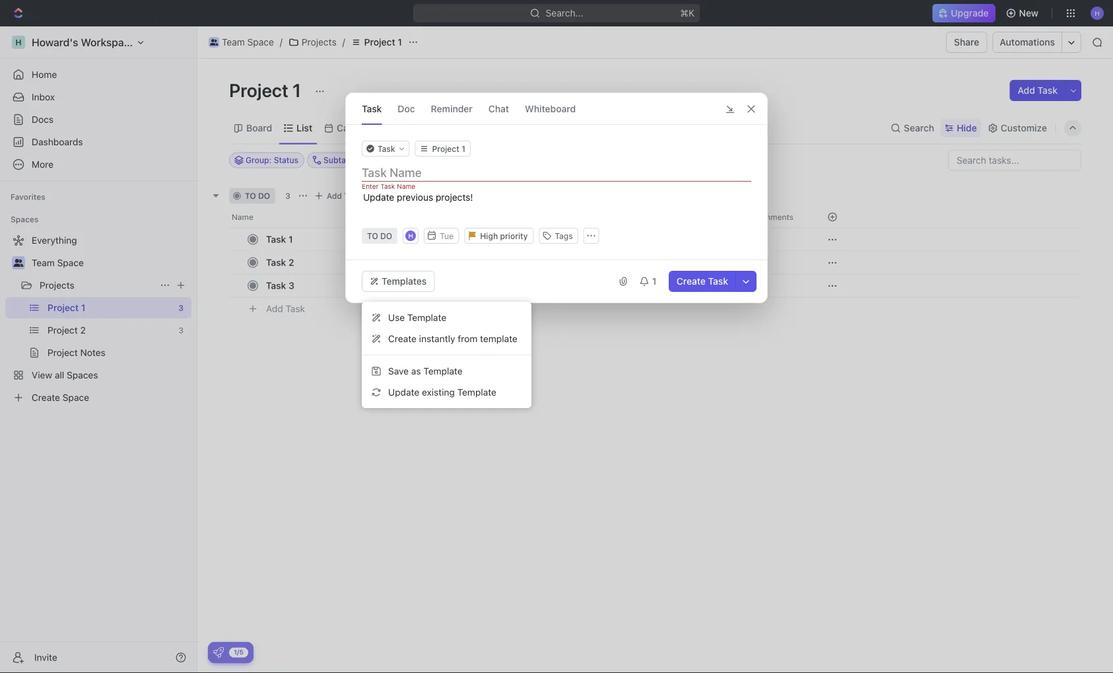 Task type: locate. For each thing, give the bounding box(es) containing it.
update existing template
[[388, 387, 497, 398]]

2 vertical spatial add task
[[266, 303, 305, 314]]

update down save
[[388, 387, 420, 398]]

as
[[412, 366, 421, 377]]

create
[[677, 276, 706, 287], [388, 333, 417, 344]]

space
[[247, 37, 274, 48], [57, 257, 84, 268]]

template up update existing template
[[424, 366, 463, 377]]

1 horizontal spatial team space
[[222, 37, 274, 48]]

customize
[[1001, 123, 1048, 133]]

previous
[[397, 192, 434, 203]]

update for update previous projects!
[[363, 192, 395, 203]]

task
[[1038, 85, 1058, 96], [362, 103, 382, 114], [344, 191, 362, 201], [709, 276, 729, 287], [266, 280, 286, 291], [286, 303, 305, 314]]

update left previous
[[363, 192, 395, 203]]

1 horizontal spatial projects
[[302, 37, 337, 48]]

create inside button
[[677, 276, 706, 287]]

home
[[32, 69, 57, 80]]

1 vertical spatial projects link
[[40, 275, 155, 296]]

project
[[364, 37, 396, 48], [229, 79, 289, 101]]

automations button
[[994, 32, 1062, 52]]

2 / from the left
[[343, 37, 345, 48]]

create task
[[677, 276, 729, 287]]

inbox link
[[5, 87, 192, 108]]

1 vertical spatial team space link
[[32, 252, 189, 274]]

1 vertical spatial add task
[[327, 191, 362, 201]]

use template button
[[367, 307, 526, 328]]

0 horizontal spatial team space link
[[32, 252, 189, 274]]

0 horizontal spatial add task
[[266, 303, 305, 314]]

gantt
[[401, 123, 425, 133]]

2 horizontal spatial add
[[1018, 85, 1036, 96]]

customize button
[[984, 119, 1052, 137]]

team space
[[222, 37, 274, 48], [32, 257, 84, 268]]

add
[[1018, 85, 1036, 96], [327, 191, 342, 201], [266, 303, 283, 314]]

template for as
[[424, 366, 463, 377]]

1 vertical spatial ‎task
[[266, 257, 286, 268]]

1 vertical spatial space
[[57, 257, 84, 268]]

2 vertical spatial 1
[[289, 234, 293, 245]]

1 horizontal spatial add task
[[327, 191, 362, 201]]

template for existing
[[458, 387, 497, 398]]

1 vertical spatial template
[[424, 366, 463, 377]]

0 horizontal spatial space
[[57, 257, 84, 268]]

add task
[[1018, 85, 1058, 96], [327, 191, 362, 201], [266, 303, 305, 314]]

template
[[408, 312, 447, 323], [424, 366, 463, 377], [458, 387, 497, 398]]

dialog
[[346, 92, 768, 303]]

existing
[[422, 387, 455, 398]]

1 vertical spatial team space
[[32, 257, 84, 268]]

create inside button
[[388, 333, 417, 344]]

0 horizontal spatial create
[[388, 333, 417, 344]]

templates button
[[362, 271, 435, 292]]

team
[[222, 37, 245, 48], [32, 257, 55, 268]]

0 vertical spatial template
[[408, 312, 447, 323]]

1 horizontal spatial user group image
[[210, 39, 218, 46]]

0 horizontal spatial projects link
[[40, 275, 155, 296]]

0 horizontal spatial team space
[[32, 257, 84, 268]]

1 horizontal spatial add
[[327, 191, 342, 201]]

home link
[[5, 64, 192, 85]]

update
[[363, 192, 395, 203], [388, 387, 420, 398]]

2 vertical spatial template
[[458, 387, 497, 398]]

projects link
[[285, 34, 340, 50], [40, 275, 155, 296]]

add task button up ‎task 1 link
[[311, 188, 367, 204]]

1 horizontal spatial project 1
[[364, 37, 402, 48]]

0 horizontal spatial /
[[280, 37, 283, 48]]

0 horizontal spatial projects
[[40, 280, 75, 291]]

0 vertical spatial add task
[[1018, 85, 1058, 96]]

projects inside tree
[[40, 280, 75, 291]]

0 vertical spatial project
[[364, 37, 396, 48]]

2 ‎task from the top
[[266, 257, 286, 268]]

1 vertical spatial update
[[388, 387, 420, 398]]

add task button
[[1011, 80, 1066, 101], [311, 188, 367, 204], [260, 301, 311, 317]]

0 horizontal spatial team
[[32, 257, 55, 268]]

new button
[[1001, 3, 1047, 24]]

doc button
[[398, 93, 415, 124]]

2 horizontal spatial add task
[[1018, 85, 1058, 96]]

0 vertical spatial projects link
[[285, 34, 340, 50]]

0 horizontal spatial project
[[229, 79, 289, 101]]

3 down 2
[[289, 280, 295, 291]]

template inside button
[[424, 366, 463, 377]]

1 horizontal spatial team space link
[[205, 34, 277, 50]]

use
[[388, 312, 405, 323]]

team space link
[[205, 34, 277, 50], [32, 252, 189, 274]]

1 horizontal spatial create
[[677, 276, 706, 287]]

project 1
[[364, 37, 402, 48], [229, 79, 305, 101]]

add task button down task 3
[[260, 301, 311, 317]]

save
[[388, 366, 409, 377]]

do
[[258, 191, 270, 201]]

1 horizontal spatial /
[[343, 37, 345, 48]]

hide button
[[942, 119, 982, 137]]

template down save as template button
[[458, 387, 497, 398]]

1
[[398, 37, 402, 48], [293, 79, 301, 101], [289, 234, 293, 245]]

0 vertical spatial ‎task
[[266, 234, 286, 245]]

board link
[[244, 119, 272, 137]]

0 vertical spatial team space
[[222, 37, 274, 48]]

add up customize
[[1018, 85, 1036, 96]]

0 vertical spatial user group image
[[210, 39, 218, 46]]

to
[[245, 191, 256, 201]]

add task button up customize
[[1011, 80, 1066, 101]]

update for update existing template
[[388, 387, 420, 398]]

2 vertical spatial add
[[266, 303, 283, 314]]

1 horizontal spatial space
[[247, 37, 274, 48]]

template inside button
[[458, 387, 497, 398]]

1 ‎task from the top
[[266, 234, 286, 245]]

0 vertical spatial project 1
[[364, 37, 402, 48]]

templates
[[382, 276, 427, 287]]

1 vertical spatial projects
[[40, 280, 75, 291]]

1 vertical spatial user group image
[[14, 259, 23, 267]]

project 1 link
[[348, 34, 406, 50]]

‎task up the ‎task 2
[[266, 234, 286, 245]]

whiteboard button
[[525, 93, 576, 124]]

‎task inside ‎task 2 link
[[266, 257, 286, 268]]

sidebar navigation
[[0, 26, 198, 673]]

instantly
[[419, 333, 456, 344]]

template up instantly
[[408, 312, 447, 323]]

0 vertical spatial team space link
[[205, 34, 277, 50]]

2 vertical spatial add task button
[[260, 301, 311, 317]]

onboarding checklist button element
[[213, 647, 224, 658]]

3
[[285, 191, 291, 201], [289, 280, 295, 291]]

add task down task 3
[[266, 303, 305, 314]]

add down task 3
[[266, 303, 283, 314]]

automations
[[1001, 37, 1056, 48]]

project 1 inside project 1 link
[[364, 37, 402, 48]]

1 vertical spatial add task button
[[311, 188, 367, 204]]

add task up customize
[[1018, 85, 1058, 96]]

list
[[297, 123, 313, 133]]

tree containing team space
[[5, 230, 192, 408]]

1 vertical spatial 3
[[289, 280, 295, 291]]

chat button
[[489, 93, 509, 124]]

user group image
[[210, 39, 218, 46], [14, 259, 23, 267]]

docs link
[[5, 109, 192, 130]]

0 vertical spatial create
[[677, 276, 706, 287]]

1 horizontal spatial team
[[222, 37, 245, 48]]

‎task inside ‎task 1 link
[[266, 234, 286, 245]]

favorites
[[11, 192, 45, 202]]

calendar link
[[334, 119, 376, 137]]

add up ‎task 1 link
[[327, 191, 342, 201]]

1 vertical spatial team
[[32, 257, 55, 268]]

update inside button
[[388, 387, 420, 398]]

reminder
[[431, 103, 473, 114]]

0 horizontal spatial user group image
[[14, 259, 23, 267]]

/
[[280, 37, 283, 48], [343, 37, 345, 48]]

0 vertical spatial 1
[[398, 37, 402, 48]]

‎task
[[266, 234, 286, 245], [266, 257, 286, 268]]

invite
[[34, 652, 57, 663]]

Task Name text field
[[362, 165, 755, 180]]

create task button
[[669, 271, 737, 292]]

0 vertical spatial space
[[247, 37, 274, 48]]

update previous projects!
[[363, 192, 473, 203]]

0 vertical spatial projects
[[302, 37, 337, 48]]

1 vertical spatial create
[[388, 333, 417, 344]]

tree inside sidebar navigation
[[5, 230, 192, 408]]

team inside sidebar navigation
[[32, 257, 55, 268]]

from
[[458, 333, 478, 344]]

0 vertical spatial add
[[1018, 85, 1036, 96]]

projects
[[302, 37, 337, 48], [40, 280, 75, 291]]

‎task 1 link
[[263, 230, 458, 249]]

board
[[246, 123, 272, 133]]

inbox
[[32, 92, 55, 102]]

create instantly from template
[[388, 333, 518, 344]]

‎task for ‎task 1
[[266, 234, 286, 245]]

‎task left 2
[[266, 257, 286, 268]]

‎task 2
[[266, 257, 294, 268]]

add task up ‎task 1 link
[[327, 191, 362, 201]]

0 vertical spatial update
[[363, 192, 395, 203]]

tree
[[5, 230, 192, 408]]

3 right do
[[285, 191, 291, 201]]

0 horizontal spatial project 1
[[229, 79, 305, 101]]



Task type: vqa. For each thing, say whether or not it's contained in the screenshot.
Task 3
yes



Task type: describe. For each thing, give the bounding box(es) containing it.
dashboards
[[32, 136, 83, 147]]

add task for the top add task button
[[1018, 85, 1058, 96]]

task inside button
[[709, 276, 729, 287]]

0 vertical spatial team
[[222, 37, 245, 48]]

share button
[[947, 32, 988, 53]]

1 horizontal spatial projects link
[[285, 34, 340, 50]]

docs
[[32, 114, 54, 125]]

list link
[[294, 119, 313, 137]]

1 vertical spatial add
[[327, 191, 342, 201]]

doc
[[398, 103, 415, 114]]

to do
[[245, 191, 270, 201]]

new
[[1020, 8, 1039, 18]]

spaces
[[11, 215, 39, 224]]

task button
[[362, 93, 382, 124]]

0 vertical spatial add task button
[[1011, 80, 1066, 101]]

update existing template button
[[367, 382, 526, 403]]

save as template
[[388, 366, 463, 377]]

‎task for ‎task 2
[[266, 257, 286, 268]]

table link
[[447, 119, 473, 137]]

table
[[450, 123, 473, 133]]

favorites button
[[5, 189, 51, 205]]

Search tasks... text field
[[949, 150, 1082, 170]]

‎task 2 link
[[263, 253, 458, 272]]

1 horizontal spatial project
[[364, 37, 396, 48]]

user group image inside tree
[[14, 259, 23, 267]]

task 3 link
[[263, 276, 458, 295]]

1 vertical spatial project
[[229, 79, 289, 101]]

search...
[[546, 8, 584, 18]]

team space link inside tree
[[32, 252, 189, 274]]

dashboards link
[[5, 131, 192, 153]]

0 horizontal spatial add
[[266, 303, 283, 314]]

upgrade link
[[933, 4, 996, 22]]

task 3
[[266, 280, 295, 291]]

search
[[905, 123, 935, 133]]

template inside button
[[408, 312, 447, 323]]

dialog containing task
[[346, 92, 768, 303]]

whiteboard
[[525, 103, 576, 114]]

reminder button
[[431, 93, 473, 124]]

1 vertical spatial 1
[[293, 79, 301, 101]]

upgrade
[[952, 8, 989, 18]]

1 vertical spatial project 1
[[229, 79, 305, 101]]

hide
[[957, 123, 978, 133]]

use template
[[388, 312, 447, 323]]

2
[[289, 257, 294, 268]]

search button
[[887, 119, 939, 137]]

projects!
[[436, 192, 473, 203]]

create for create task
[[677, 276, 706, 287]]

onboarding checklist button image
[[213, 647, 224, 658]]

create instantly from template button
[[367, 328, 526, 350]]

template
[[480, 333, 518, 344]]

save as template button
[[367, 361, 526, 382]]

add task for the bottommost add task button
[[266, 303, 305, 314]]

chat
[[489, 103, 509, 114]]

gantt link
[[398, 119, 425, 137]]

‎task 1
[[266, 234, 293, 245]]

share
[[955, 37, 980, 48]]

team space inside tree
[[32, 257, 84, 268]]

⌘k
[[681, 8, 695, 18]]

1 / from the left
[[280, 37, 283, 48]]

create for create instantly from template
[[388, 333, 417, 344]]

calendar
[[337, 123, 376, 133]]

space inside tree
[[57, 257, 84, 268]]

0 vertical spatial 3
[[285, 191, 291, 201]]

1/5
[[234, 648, 244, 656]]



